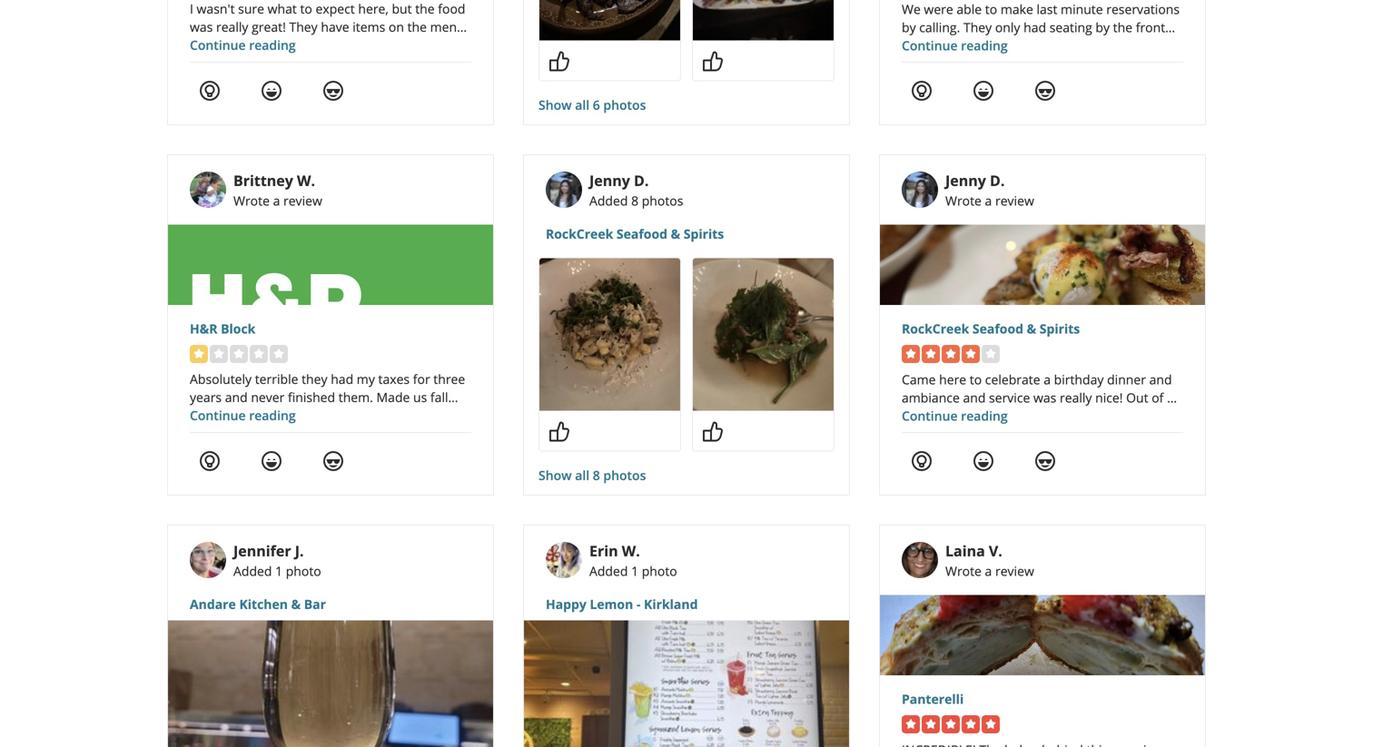 Task type: locate. For each thing, give the bounding box(es) containing it.
0 horizontal spatial rockcreek seafood & spirits
[[546, 225, 724, 243]]

1 horizontal spatial d.
[[990, 171, 1005, 190]]

1 horizontal spatial 24 funny v2 image
[[973, 451, 995, 472]]

1 24 cool v2 image from the top
[[323, 80, 344, 102]]

rockcreek seafood & spirits link
[[546, 225, 828, 243], [902, 320, 1184, 338]]

24 cool v2 image for brittney's 24 funny v2 image
[[323, 451, 344, 472]]

brittney w. link
[[233, 171, 315, 190]]

show left 6
[[539, 96, 572, 114]]

0 vertical spatial rockcreek
[[546, 225, 614, 243]]

show for show all 6 photos
[[539, 96, 572, 114]]

photo
[[286, 563, 321, 580], [642, 563, 678, 580]]

0 vertical spatial all
[[575, 96, 590, 114]]

rockcreek seafood & spirits up 4 star rating "image"
[[902, 320, 1080, 338]]

seafood up 4 star rating "image"
[[973, 320, 1024, 338]]

1 1 from the left
[[275, 563, 283, 580]]

0 vertical spatial 24 cool v2 image
[[323, 80, 344, 102]]

a inside the jenny d. wrote a review
[[985, 192, 992, 209]]

0 horizontal spatial jenny d. link
[[590, 171, 649, 190]]

review for v.
[[996, 563, 1035, 580]]

photos inside dropdown button
[[604, 467, 646, 484]]

all for 8
[[575, 467, 590, 484]]

0 vertical spatial 8
[[631, 192, 639, 209]]

24 useful v2 image for brittney's 24 funny v2 image
[[199, 451, 221, 472]]

rockcreek down "jenny d. added 8 photos"
[[546, 225, 614, 243]]

a inside "laina v. wrote a review"
[[985, 563, 992, 580]]

1 horizontal spatial 1
[[631, 563, 639, 580]]

photo down j. at the left bottom of page
[[286, 563, 321, 580]]

andare kitchen & bar
[[190, 596, 326, 613]]

0 vertical spatial show
[[539, 96, 572, 114]]

0 horizontal spatial spirits
[[684, 225, 724, 243]]

h&r block link
[[190, 320, 472, 338]]

&
[[671, 225, 681, 243], [1027, 320, 1037, 338], [291, 596, 301, 613]]

erin w. added 1 photo
[[590, 541, 678, 580]]

2 24 funny v2 image from the left
[[973, 80, 995, 102]]

0 vertical spatial w.
[[297, 171, 315, 190]]

2 jenny d. link from the left
[[946, 171, 1005, 190]]

jenny inside "jenny d. added 8 photos"
[[590, 171, 630, 190]]

24 funny v2 image up 'jennifer j.' link
[[261, 451, 283, 472]]

added for jenny
[[590, 192, 628, 209]]

1 photo of jenny d. image from the left
[[546, 172, 582, 208]]

2 show from the top
[[539, 467, 572, 484]]

2 24 funny v2 image from the left
[[973, 451, 995, 472]]

1 horizontal spatial 24 funny v2 image
[[973, 80, 995, 102]]

block
[[221, 320, 256, 338]]

jenny inside the jenny d. wrote a review
[[946, 171, 987, 190]]

show for show all 8 photos
[[539, 467, 572, 484]]

added
[[590, 192, 628, 209], [233, 563, 272, 580], [590, 563, 628, 580]]

2 d. from the left
[[990, 171, 1005, 190]]

0 horizontal spatial 1
[[275, 563, 283, 580]]

all left 6
[[575, 96, 590, 114]]

0 horizontal spatial 24 funny v2 image
[[261, 451, 283, 472]]

photo of jenny d. image left "jenny d. added 8 photos"
[[546, 172, 582, 208]]

1 horizontal spatial 24 useful v2 image
[[911, 80, 933, 102]]

reading
[[249, 36, 296, 54], [961, 37, 1008, 54], [249, 407, 296, 424], [961, 407, 1008, 425]]

jenny for jenny d. wrote a review
[[946, 171, 987, 190]]

1 horizontal spatial jenny d. link
[[946, 171, 1005, 190]]

1 down 'jennifer j.' link
[[275, 563, 283, 580]]

photo of brittney w. image
[[190, 172, 226, 208]]

2 photo of jenny d. image from the left
[[902, 172, 938, 208]]

all
[[575, 96, 590, 114], [575, 467, 590, 484]]

wrote inside "laina v. wrote a review"
[[946, 563, 982, 580]]

d.
[[634, 171, 649, 190], [990, 171, 1005, 190]]

1 horizontal spatial photo of jenny d. image
[[902, 172, 938, 208]]

rockcreek seafood & spirits down "jenny d. added 8 photos"
[[546, 225, 724, 243]]

0 horizontal spatial &
[[291, 596, 301, 613]]

jenny
[[590, 171, 630, 190], [946, 171, 987, 190]]

1 down erin w. link
[[631, 563, 639, 580]]

1 d. from the left
[[634, 171, 649, 190]]

review inside the jenny d. wrote a review
[[996, 192, 1035, 209]]

seafood
[[617, 225, 668, 243], [973, 320, 1024, 338]]

added inside erin w. added 1 photo
[[590, 563, 628, 580]]

0 horizontal spatial d.
[[634, 171, 649, 190]]

photo of jenny d. image for jenny d. wrote a review
[[902, 172, 938, 208]]

2 1 from the left
[[631, 563, 639, 580]]

0 horizontal spatial 24 useful v2 image
[[199, 451, 221, 472]]

1 horizontal spatial photo
[[642, 563, 678, 580]]

1 24 cool v2 image from the top
[[1035, 80, 1057, 102]]

added inside jennifer j. added 1 photo
[[233, 563, 272, 580]]

w.
[[297, 171, 315, 190], [622, 541, 640, 561]]

0 horizontal spatial w.
[[297, 171, 315, 190]]

photos inside "jenny d. added 8 photos"
[[642, 192, 684, 209]]

1 vertical spatial photos
[[642, 192, 684, 209]]

a inside 'brittney w. wrote a review'
[[273, 192, 280, 209]]

1 inside erin w. added 1 photo
[[631, 563, 639, 580]]

1 horizontal spatial w.
[[622, 541, 640, 561]]

photo inside jennifer j. added 1 photo
[[286, 563, 321, 580]]

0 horizontal spatial 24 useful v2 image
[[199, 80, 221, 102]]

1 jenny from the left
[[590, 171, 630, 190]]

24 useful v2 image
[[911, 80, 933, 102], [199, 451, 221, 472]]

1 photo from the left
[[286, 563, 321, 580]]

1 vertical spatial rockcreek
[[902, 320, 970, 338]]

24 cool v2 image for 2nd 24 funny v2 icon from left
[[1035, 80, 1057, 102]]

show inside dropdown button
[[539, 96, 572, 114]]

photo of jenny d. image
[[546, 172, 582, 208], [902, 172, 938, 208]]

1 vertical spatial all
[[575, 467, 590, 484]]

1 vertical spatial 24 cool v2 image
[[323, 451, 344, 472]]

review
[[283, 192, 322, 209], [996, 192, 1035, 209], [996, 563, 1035, 580]]

all inside dropdown button
[[575, 467, 590, 484]]

photo of erin w. image
[[546, 543, 582, 579]]

photo inside erin w. added 1 photo
[[642, 563, 678, 580]]

seafood for leftmost rockcreek seafood & spirits link
[[617, 225, 668, 243]]

1 vertical spatial seafood
[[973, 320, 1024, 338]]

rockcreek seafood & spirits
[[546, 225, 724, 243], [902, 320, 1080, 338]]

wrote inside 'brittney w. wrote a review'
[[233, 192, 270, 209]]

w. right erin
[[622, 541, 640, 561]]

0 vertical spatial spirits
[[684, 225, 724, 243]]

added inside "jenny d. added 8 photos"
[[590, 192, 628, 209]]

added for jennifer
[[233, 563, 272, 580]]

d. inside "jenny d. added 8 photos"
[[634, 171, 649, 190]]

jenny d. link
[[590, 171, 649, 190], [946, 171, 1005, 190]]

continue
[[190, 36, 246, 54], [902, 37, 958, 54], [190, 407, 246, 424], [902, 407, 958, 425]]

24 cool v2 image
[[1035, 80, 1057, 102], [1035, 451, 1057, 472]]

1 jenny d. link from the left
[[590, 171, 649, 190]]

1 vertical spatial 24 useful v2 image
[[911, 451, 933, 472]]

2 all from the top
[[575, 467, 590, 484]]

kitchen
[[239, 596, 288, 613]]

continue reading
[[190, 36, 296, 54], [902, 37, 1008, 54], [190, 407, 296, 424], [902, 407, 1008, 425]]

24 useful v2 image
[[199, 80, 221, 102], [911, 451, 933, 472]]

seafood down "jenny d. added 8 photos"
[[617, 225, 668, 243]]

0 horizontal spatial 8
[[593, 467, 600, 484]]

jennifer j. added 1 photo
[[233, 541, 321, 580]]

1 vertical spatial 24 cool v2 image
[[1035, 451, 1057, 472]]

24 useful v2 image for 2nd 24 funny v2 icon from left
[[911, 80, 933, 102]]

0 vertical spatial rockcreek seafood & spirits link
[[546, 225, 828, 243]]

photos for show all 6 photos
[[604, 96, 646, 114]]

all for 6
[[575, 96, 590, 114]]

1 horizontal spatial rockcreek
[[902, 320, 970, 338]]

all up erin
[[575, 467, 590, 484]]

& for jenny d.
[[671, 225, 681, 243]]

1 horizontal spatial seafood
[[973, 320, 1024, 338]]

happy lemon - kirkland
[[546, 596, 698, 613]]

1 horizontal spatial spirits
[[1040, 320, 1080, 338]]

rockcreek up 4 star rating "image"
[[902, 320, 970, 338]]

laina
[[946, 541, 986, 561]]

show up photo of erin w.
[[539, 467, 572, 484]]

wrote
[[233, 192, 270, 209], [946, 192, 982, 209], [946, 563, 982, 580]]

bar
[[304, 596, 326, 613]]

photos inside dropdown button
[[604, 96, 646, 114]]

photos
[[604, 96, 646, 114], [642, 192, 684, 209], [604, 467, 646, 484]]

1 vertical spatial 24 useful v2 image
[[199, 451, 221, 472]]

happy lemon - kirkland link
[[546, 596, 828, 614]]

jenny d. wrote a review
[[946, 171, 1035, 209]]

1 vertical spatial spirits
[[1040, 320, 1080, 338]]

review inside "laina v. wrote a review"
[[996, 563, 1035, 580]]

0 horizontal spatial seafood
[[617, 225, 668, 243]]

spirits for the rightmost rockcreek seafood & spirits link
[[1040, 320, 1080, 338]]

v.
[[989, 541, 1003, 561]]

-
[[637, 596, 641, 613]]

wrote for brittney w.
[[233, 192, 270, 209]]

d. inside the jenny d. wrote a review
[[990, 171, 1005, 190]]

2 vertical spatial &
[[291, 596, 301, 613]]

1 show from the top
[[539, 96, 572, 114]]

spirits
[[684, 225, 724, 243], [1040, 320, 1080, 338]]

24 cool v2 image
[[323, 80, 344, 102], [323, 451, 344, 472]]

24 useful v2 image for second 24 funny v2 icon from the right
[[199, 80, 221, 102]]

1 horizontal spatial 8
[[631, 192, 639, 209]]

0 vertical spatial &
[[671, 225, 681, 243]]

1 vertical spatial rockcreek seafood & spirits link
[[902, 320, 1184, 338]]

0 vertical spatial 24 useful v2 image
[[911, 80, 933, 102]]

1
[[275, 563, 283, 580], [631, 563, 639, 580]]

2 photo from the left
[[642, 563, 678, 580]]

kirkland
[[644, 596, 698, 613]]

photo of jenny d. image left the jenny d. wrote a review
[[902, 172, 938, 208]]

24 funny v2 image
[[261, 451, 283, 472], [973, 451, 995, 472]]

0 vertical spatial photos
[[604, 96, 646, 114]]

24 funny v2 image up laina v. link
[[973, 451, 995, 472]]

continue reading button
[[190, 36, 296, 54], [902, 37, 1008, 54], [190, 407, 296, 424], [902, 407, 1008, 425]]

8
[[631, 192, 639, 209], [593, 467, 600, 484]]

show inside dropdown button
[[539, 467, 572, 484]]

1 24 funny v2 image from the left
[[261, 451, 283, 472]]

2 24 cool v2 image from the top
[[323, 451, 344, 472]]

photo up kirkland
[[642, 563, 678, 580]]

show all 6 photos
[[539, 96, 646, 114]]

jenny d. link for jenny d. added 8 photos
[[590, 171, 649, 190]]

24 funny v2 image
[[261, 80, 283, 102], [973, 80, 995, 102]]

0 vertical spatial seafood
[[617, 225, 668, 243]]

4 star rating image
[[902, 345, 1000, 363]]

2 vertical spatial photos
[[604, 467, 646, 484]]

show
[[539, 96, 572, 114], [539, 467, 572, 484]]

added for erin
[[590, 563, 628, 580]]

1 vertical spatial 8
[[593, 467, 600, 484]]

a
[[273, 192, 280, 209], [985, 192, 992, 209], [985, 563, 992, 580]]

like feed item image
[[549, 50, 571, 72], [702, 50, 724, 72], [549, 421, 571, 443], [702, 421, 724, 443]]

d. for jenny d. added 8 photos
[[634, 171, 649, 190]]

0 horizontal spatial photo of jenny d. image
[[546, 172, 582, 208]]

lemon
[[590, 596, 633, 613]]

show all 8 photos button
[[539, 467, 646, 485]]

wrote inside the jenny d. wrote a review
[[946, 192, 982, 209]]

2 jenny from the left
[[946, 171, 987, 190]]

laina v. wrote a review
[[946, 541, 1035, 580]]

rockcreek
[[546, 225, 614, 243], [902, 320, 970, 338]]

w. right brittney
[[297, 171, 315, 190]]

w. inside 'brittney w. wrote a review'
[[297, 171, 315, 190]]

0 vertical spatial 24 cool v2 image
[[1035, 80, 1057, 102]]

1 vertical spatial rockcreek seafood & spirits
[[902, 320, 1080, 338]]

1 horizontal spatial jenny
[[946, 171, 987, 190]]

1 vertical spatial show
[[539, 467, 572, 484]]

2 24 cool v2 image from the top
[[1035, 451, 1057, 472]]

1 vertical spatial &
[[1027, 320, 1037, 338]]

0 horizontal spatial photo
[[286, 563, 321, 580]]

1 vertical spatial w.
[[622, 541, 640, 561]]

jenny d. link for jenny d. wrote a review
[[946, 171, 1005, 190]]

open photo lightbox image
[[540, 0, 680, 40], [693, 0, 834, 40], [540, 258, 680, 411], [693, 258, 834, 411]]

0 vertical spatial 24 useful v2 image
[[199, 80, 221, 102]]

1 horizontal spatial 24 useful v2 image
[[911, 451, 933, 472]]

1 all from the top
[[575, 96, 590, 114]]

0 vertical spatial rockcreek seafood & spirits
[[546, 225, 724, 243]]

0 horizontal spatial 24 funny v2 image
[[261, 80, 283, 102]]

1 horizontal spatial &
[[671, 225, 681, 243]]

all inside dropdown button
[[575, 96, 590, 114]]

w. inside erin w. added 1 photo
[[622, 541, 640, 561]]

0 horizontal spatial jenny
[[590, 171, 630, 190]]

review inside 'brittney w. wrote a review'
[[283, 192, 322, 209]]

photo of jennifer j. image
[[190, 543, 226, 579]]

1 inside jennifer j. added 1 photo
[[275, 563, 283, 580]]

show all 8 photos
[[539, 467, 646, 484]]



Task type: describe. For each thing, give the bounding box(es) containing it.
erin w. link
[[590, 541, 640, 561]]

24 cool v2 image for jenny's 24 funny v2 image
[[1035, 451, 1057, 472]]

a for brittney
[[273, 192, 280, 209]]

andare
[[190, 596, 236, 613]]

0 horizontal spatial rockcreek
[[546, 225, 614, 243]]

happy
[[546, 596, 587, 613]]

h&r
[[190, 320, 218, 338]]

24 funny v2 image for brittney
[[261, 451, 283, 472]]

24 funny v2 image for jenny
[[973, 451, 995, 472]]

wrote for jenny d.
[[946, 192, 982, 209]]

photo for j.
[[286, 563, 321, 580]]

d. for jenny d. wrote a review
[[990, 171, 1005, 190]]

panterelli link
[[902, 690, 1184, 709]]

review for d.
[[996, 192, 1035, 209]]

spirits for leftmost rockcreek seafood & spirits link
[[684, 225, 724, 243]]

laina v. link
[[946, 541, 1003, 561]]

24 useful v2 image for jenny's 24 funny v2 image
[[911, 451, 933, 472]]

show all 6 photos button
[[539, 96, 646, 114]]

andare kitchen & bar link
[[190, 596, 472, 614]]

8 inside dropdown button
[[593, 467, 600, 484]]

1 star rating image
[[190, 345, 288, 363]]

1 24 funny v2 image from the left
[[261, 80, 283, 102]]

24 cool v2 image for second 24 funny v2 icon from the right
[[323, 80, 344, 102]]

panterelli
[[902, 691, 964, 708]]

a for laina
[[985, 563, 992, 580]]

photo of laina v. image
[[902, 543, 938, 579]]

erin
[[590, 541, 618, 561]]

jennifer
[[233, 541, 291, 561]]

1 for w.
[[631, 563, 639, 580]]

photos for show all 8 photos
[[604, 467, 646, 484]]

brittney
[[233, 171, 293, 190]]

6
[[593, 96, 600, 114]]

seafood for the rightmost rockcreek seafood & spirits link
[[973, 320, 1024, 338]]

w. for brittney w.
[[297, 171, 315, 190]]

jenny d. added 8 photos
[[590, 171, 684, 209]]

photo of jenny d. image for jenny d. added 8 photos
[[546, 172, 582, 208]]

j.
[[295, 541, 304, 561]]

wrote for laina v.
[[946, 563, 982, 580]]

& for jennifer j.
[[291, 596, 301, 613]]

a for jenny
[[985, 192, 992, 209]]

jenny for jenny d. added 8 photos
[[590, 171, 630, 190]]

5 star rating image
[[902, 716, 1000, 734]]

photo for w.
[[642, 563, 678, 580]]

jennifer j. link
[[233, 541, 304, 561]]

1 horizontal spatial rockcreek seafood & spirits link
[[902, 320, 1184, 338]]

0 horizontal spatial rockcreek seafood & spirits link
[[546, 225, 828, 243]]

1 for j.
[[275, 563, 283, 580]]

h&r block
[[190, 320, 256, 338]]

brittney w. wrote a review
[[233, 171, 322, 209]]

review for w.
[[283, 192, 322, 209]]

1 horizontal spatial rockcreek seafood & spirits
[[902, 320, 1080, 338]]

8 inside "jenny d. added 8 photos"
[[631, 192, 639, 209]]

w. for erin w.
[[622, 541, 640, 561]]

2 horizontal spatial &
[[1027, 320, 1037, 338]]



Task type: vqa. For each thing, say whether or not it's contained in the screenshot.
Add
no



